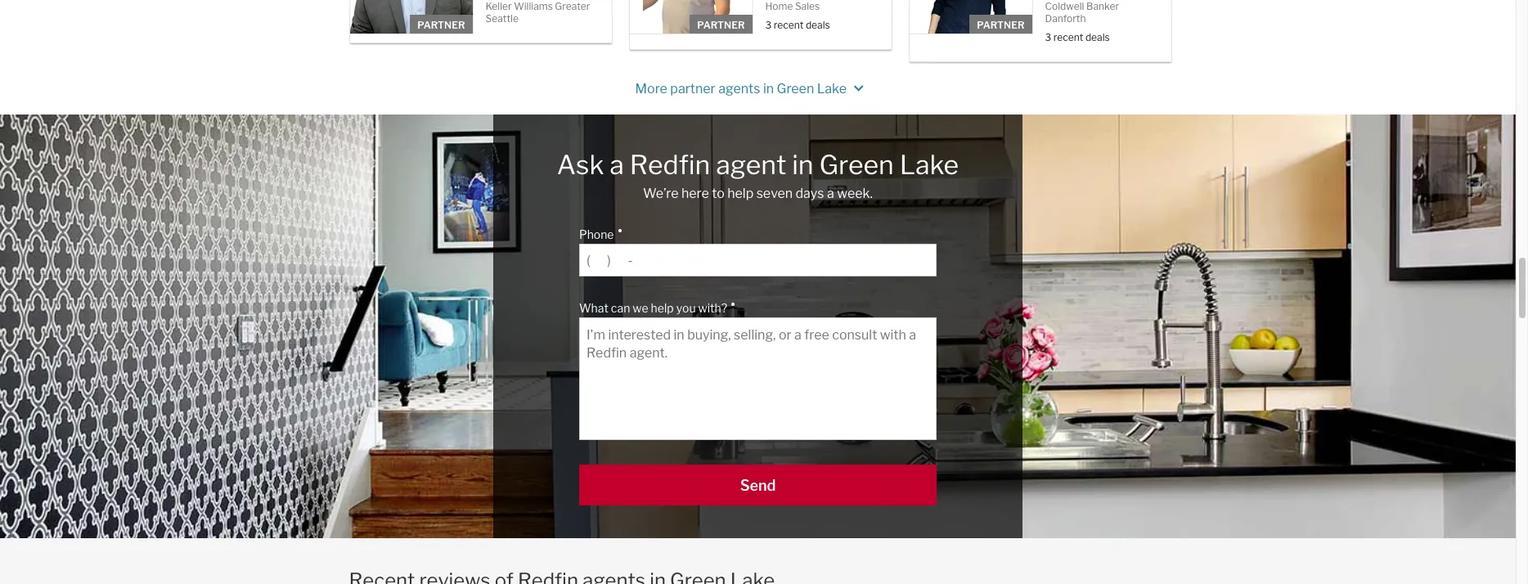 Task type: describe. For each thing, give the bounding box(es) containing it.
3 recent deals
[[765, 19, 830, 31]]

more partner agents in green lake
[[635, 81, 850, 97]]

0 horizontal spatial in
[[763, 81, 774, 97]]

Phone telephone field
[[587, 253, 930, 269]]

with?
[[698, 301, 727, 315]]

coldwell banker danforth 3 recent deals
[[1045, 0, 1119, 44]]

0 horizontal spatial green
[[777, 81, 814, 97]]

you
[[676, 301, 696, 315]]

redfin
[[630, 149, 710, 181]]

agent
[[716, 149, 787, 181]]

danforth
[[1045, 12, 1086, 25]]

seattle real estate agent stacey koutlas image
[[909, 0, 1032, 34]]

partner for seattle real estate agent stacey koutlas 'image'
[[977, 19, 1025, 31]]

partner for seattle real estate agent michael burns image
[[697, 19, 745, 31]]

can
[[611, 301, 630, 315]]

greater
[[555, 0, 590, 12]]

seattle real estate agent michael burns image
[[630, 0, 752, 34]]

partner for seattle real estate agent michael ross image
[[417, 19, 465, 31]]

what can we help you with?. required field. element
[[579, 293, 929, 318]]

green inside ask a redfin agent in green lake we're here to help seven days a week.
[[819, 149, 894, 181]]

partner
[[670, 81, 716, 97]]

recent inside coldwell banker danforth 3 recent deals
[[1054, 31, 1084, 44]]

deals inside coldwell banker danforth 3 recent deals
[[1086, 31, 1110, 44]]

send
[[740, 477, 776, 494]]

send button
[[579, 465, 937, 506]]

0 vertical spatial lake
[[817, 81, 847, 97]]

days
[[796, 186, 824, 202]]



Task type: locate. For each thing, give the bounding box(es) containing it.
1 vertical spatial green
[[819, 149, 894, 181]]

seattle
[[486, 12, 519, 25]]

3 up more partner agents in green lake
[[765, 19, 772, 31]]

ask a redfin agent in green lake we're here to help seven days a week.
[[557, 149, 959, 202]]

0 vertical spatial deals
[[806, 19, 830, 31]]

1 vertical spatial a
[[827, 186, 834, 202]]

to
[[712, 186, 725, 202]]

keller
[[486, 0, 512, 12]]

deals
[[806, 19, 830, 31], [1086, 31, 1110, 44]]

coldwell
[[1045, 0, 1085, 12]]

1 vertical spatial recent
[[1054, 31, 1084, 44]]

0 vertical spatial green
[[777, 81, 814, 97]]

keller williams greater seattle
[[486, 0, 590, 25]]

phone
[[579, 228, 614, 242]]

0 horizontal spatial partner
[[417, 19, 465, 31]]

we
[[633, 301, 649, 315]]

1 vertical spatial deals
[[1086, 31, 1110, 44]]

more
[[635, 81, 668, 97]]

seattle real estate agent michael ross image
[[350, 0, 473, 34]]

3 down danforth
[[1045, 31, 1052, 44]]

in
[[763, 81, 774, 97], [792, 149, 814, 181]]

2 partner from the left
[[697, 19, 745, 31]]

1 vertical spatial 3
[[1045, 31, 1052, 44]]

1 horizontal spatial help
[[728, 186, 754, 202]]

phone. required field. element
[[579, 220, 929, 244]]

0 vertical spatial in
[[763, 81, 774, 97]]

help inside ask a redfin agent in green lake we're here to help seven days a week.
[[728, 186, 754, 202]]

agents
[[719, 81, 761, 97]]

1 vertical spatial help
[[651, 301, 674, 315]]

banker
[[1087, 0, 1119, 12]]

in up days
[[792, 149, 814, 181]]

3
[[765, 19, 772, 31], [1045, 31, 1052, 44]]

0 horizontal spatial 3
[[765, 19, 772, 31]]

green up 'week.'
[[819, 149, 894, 181]]

partner up agents
[[697, 19, 745, 31]]

a right days
[[827, 186, 834, 202]]

0 horizontal spatial deals
[[806, 19, 830, 31]]

we're
[[643, 186, 679, 202]]

0 vertical spatial recent
[[774, 19, 804, 31]]

1 partner from the left
[[417, 19, 465, 31]]

help
[[728, 186, 754, 202], [651, 301, 674, 315]]

in right agents
[[763, 81, 774, 97]]

1 horizontal spatial in
[[792, 149, 814, 181]]

0 horizontal spatial recent
[[774, 19, 804, 31]]

a
[[610, 149, 624, 181], [827, 186, 834, 202]]

0 vertical spatial a
[[610, 149, 624, 181]]

What can we help you with? text field
[[587, 327, 930, 417]]

lake inside ask a redfin agent in green lake we're here to help seven days a week.
[[900, 149, 959, 181]]

1 horizontal spatial lake
[[900, 149, 959, 181]]

2 horizontal spatial partner
[[977, 19, 1025, 31]]

1 horizontal spatial 3
[[1045, 31, 1052, 44]]

1 horizontal spatial green
[[819, 149, 894, 181]]

0 vertical spatial help
[[728, 186, 754, 202]]

0 horizontal spatial lake
[[817, 81, 847, 97]]

1 horizontal spatial a
[[827, 186, 834, 202]]

in inside ask a redfin agent in green lake we're here to help seven days a week.
[[792, 149, 814, 181]]

seven
[[757, 186, 793, 202]]

what
[[579, 301, 609, 315]]

what can we help you with?
[[579, 301, 727, 315]]

0 vertical spatial 3
[[765, 19, 772, 31]]

1 horizontal spatial deals
[[1086, 31, 1110, 44]]

partner left danforth
[[977, 19, 1025, 31]]

a right ask
[[610, 149, 624, 181]]

green right agents
[[777, 81, 814, 97]]

1 horizontal spatial recent
[[1054, 31, 1084, 44]]

3 partner from the left
[[977, 19, 1025, 31]]

green
[[777, 81, 814, 97], [819, 149, 894, 181]]

0 horizontal spatial a
[[610, 149, 624, 181]]

1 vertical spatial lake
[[900, 149, 959, 181]]

3 inside coldwell banker danforth 3 recent deals
[[1045, 31, 1052, 44]]

help right to on the top
[[728, 186, 754, 202]]

ask
[[557, 149, 604, 181]]

partner
[[417, 19, 465, 31], [697, 19, 745, 31], [977, 19, 1025, 31]]

recent up more partner agents in green lake
[[774, 19, 804, 31]]

1 vertical spatial in
[[792, 149, 814, 181]]

lake
[[817, 81, 847, 97], [900, 149, 959, 181]]

williams
[[514, 0, 553, 12]]

week.
[[837, 186, 873, 202]]

0 horizontal spatial help
[[651, 301, 674, 315]]

1 horizontal spatial partner
[[697, 19, 745, 31]]

here
[[681, 186, 709, 202]]

recent
[[774, 19, 804, 31], [1054, 31, 1084, 44]]

help right we
[[651, 301, 674, 315]]

recent down danforth
[[1054, 31, 1084, 44]]

partner left seattle
[[417, 19, 465, 31]]



Task type: vqa. For each thing, say whether or not it's contained in the screenshot.
Green to the right
yes



